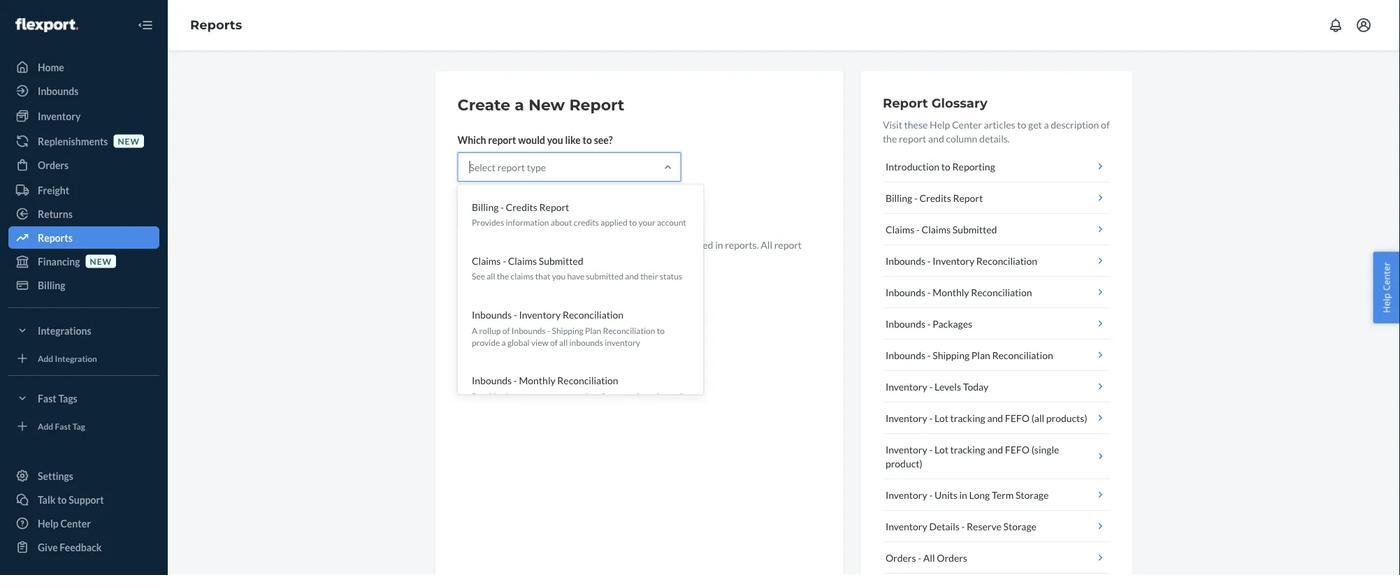Task type: vqa. For each thing, say whether or not it's contained in the screenshot.
Import
no



Task type: locate. For each thing, give the bounding box(es) containing it.
-
[[914, 192, 918, 204], [500, 201, 504, 213], [917, 223, 920, 235], [928, 255, 931, 267], [502, 255, 506, 267], [928, 286, 931, 298], [513, 309, 517, 321], [928, 318, 931, 330], [547, 325, 550, 335], [928, 349, 931, 361], [513, 375, 517, 387], [929, 381, 933, 393], [929, 412, 933, 424], [929, 444, 933, 455], [929, 489, 933, 501], [962, 520, 965, 532], [918, 552, 922, 564]]

- down claims - claims submitted
[[928, 255, 931, 267]]

of right view
[[550, 337, 557, 347]]

all
[[761, 239, 772, 251], [923, 552, 935, 564]]

billing link
[[8, 274, 159, 296]]

0 vertical spatial inventory
[[605, 337, 640, 347]]

month
[[661, 391, 685, 401]]

tracking
[[950, 412, 985, 424], [950, 444, 985, 455]]

to down "status"
[[657, 325, 664, 335]]

inbounds down claims - claims submitted
[[886, 255, 926, 267]]

0 horizontal spatial for
[[564, 239, 577, 251]]

fast tags
[[38, 393, 77, 404]]

shipping down packages
[[933, 349, 970, 361]]

0 horizontal spatial orders
[[38, 159, 69, 171]]

add fast tag link
[[8, 415, 159, 438]]

you right that
[[552, 271, 565, 281]]

report for billing - credits report provides information about credits applied to your account
[[539, 201, 569, 213]]

1 vertical spatial storage
[[1004, 520, 1037, 532]]

submitted inside button
[[953, 223, 997, 235]]

to left reporting
[[942, 160, 951, 172]]

term
[[992, 489, 1014, 501]]

2 vertical spatial of
[[550, 337, 557, 347]]

0 vertical spatial the
[[883, 132, 897, 144]]

report inside button
[[953, 192, 983, 204]]

1 horizontal spatial help center
[[1380, 262, 1393, 313]]

to left get in the top right of the page
[[1017, 118, 1027, 130]]

1 vertical spatial of
[[502, 325, 510, 335]]

0 vertical spatial for
[[564, 239, 577, 251]]

all inside claims - claims submitted see all the claims that you have submitted and their status
[[486, 271, 495, 281]]

1 tracking from the top
[[950, 412, 985, 424]]

provides
[[472, 217, 504, 228], [472, 391, 504, 401]]

2 fefo from the top
[[1005, 444, 1030, 455]]

add for add integration
[[38, 353, 53, 363]]

0 vertical spatial reports
[[190, 17, 242, 33]]

(utc).
[[595, 253, 622, 265]]

fefo inside inventory - lot tracking and fefo (all products) button
[[1005, 412, 1030, 424]]

- for billing - credits report
[[914, 192, 918, 204]]

for left any
[[601, 391, 612, 401]]

add fast tag
[[38, 421, 85, 431]]

1 vertical spatial a
[[1044, 118, 1049, 130]]

inbounds
[[38, 85, 79, 97], [886, 255, 926, 267], [886, 286, 926, 298], [472, 309, 511, 321], [886, 318, 926, 330], [511, 325, 545, 335], [886, 349, 926, 361], [472, 375, 511, 387]]

inventory up inbounds - monthly reconciliation
[[933, 255, 975, 267]]

2 horizontal spatial help
[[1380, 293, 1393, 313]]

1 vertical spatial reports link
[[8, 227, 159, 249]]

- left units on the bottom right of the page
[[929, 489, 933, 501]]

lot inside inventory - lot tracking and fefo (single product)
[[935, 444, 949, 455]]

all right see
[[486, 271, 495, 281]]

inbounds for inbounds - monthly reconciliation
[[886, 286, 926, 298]]

these
[[904, 118, 928, 130]]

inventory inside inventory - lot tracking and fefo (single product)
[[886, 444, 927, 455]]

flexport logo image
[[15, 18, 78, 32]]

0 vertical spatial new
[[118, 136, 140, 146]]

0 horizontal spatial in
[[520, 253, 527, 265]]

monthly
[[933, 286, 969, 298], [519, 375, 555, 387]]

orders link
[[8, 154, 159, 176]]

the down visit
[[883, 132, 897, 144]]

information
[[505, 217, 549, 228], [599, 239, 649, 251]]

information inside billing - credits report provides information about credits applied to your account
[[505, 217, 549, 228]]

reconciliation for inbounds - inventory reconciliation a rollup of inbounds - shipping plan reconciliation to provide a global view of all inbounds inventory
[[562, 309, 623, 321]]

- right fields
[[502, 255, 506, 267]]

1 horizontal spatial all
[[923, 552, 935, 564]]

visit
[[883, 118, 902, 130]]

inbounds up rollup
[[472, 309, 511, 321]]

1 vertical spatial information
[[599, 239, 649, 251]]

0 vertical spatial monthly
[[933, 286, 969, 298]]

inbounds down 'provide'
[[472, 375, 511, 387]]

reconciliation for inbounds - monthly reconciliation
[[971, 286, 1032, 298]]

1 vertical spatial in
[[520, 253, 527, 265]]

add
[[38, 353, 53, 363], [38, 421, 53, 431]]

the left claims
[[497, 271, 509, 281]]

the inside visit these help center articles to get a description of the report and column details.
[[883, 132, 897, 144]]

0 vertical spatial plan
[[585, 325, 601, 335]]

report for billing - credits report
[[953, 192, 983, 204]]

2 horizontal spatial orders
[[937, 552, 967, 564]]

1 fefo from the top
[[1005, 412, 1030, 424]]

credits inside button
[[920, 192, 951, 204]]

inventory up orders - all orders
[[886, 520, 927, 532]]

1 vertical spatial all
[[559, 337, 567, 347]]

inventory
[[38, 110, 81, 122], [933, 255, 975, 267], [519, 309, 560, 321], [886, 381, 927, 393], [886, 412, 927, 424], [886, 444, 927, 455], [886, 489, 927, 501], [886, 520, 927, 532]]

0 vertical spatial fast
[[38, 393, 56, 404]]

inventory up view
[[519, 309, 560, 321]]

billing inside button
[[886, 192, 912, 204]]

billing for billing - credits report provides information about credits applied to your account
[[472, 201, 498, 213]]

inbounds for inbounds - shipping plan reconciliation
[[886, 349, 926, 361]]

fast left tags
[[38, 393, 56, 404]]

2 vertical spatial new
[[90, 256, 112, 266]]

new up billing link
[[90, 256, 112, 266]]

1 horizontal spatial submitted
[[953, 223, 997, 235]]

submitted down hours
[[539, 255, 583, 267]]

1 horizontal spatial monthly
[[933, 286, 969, 298]]

1 vertical spatial help center
[[38, 518, 91, 530]]

tracking down inventory - lot tracking and fefo (all products) at the bottom right of page
[[950, 444, 985, 455]]

1 vertical spatial for
[[601, 391, 612, 401]]

0 horizontal spatial shipping
[[552, 325, 583, 335]]

1 horizontal spatial new
[[118, 136, 140, 146]]

0 horizontal spatial submitted
[[539, 255, 583, 267]]

0 vertical spatial fefo
[[1005, 412, 1030, 424]]

2 horizontal spatial of
[[1101, 118, 1110, 130]]

2 lot from the top
[[935, 444, 949, 455]]

1 horizontal spatial all
[[559, 337, 567, 347]]

inbounds down the home
[[38, 85, 79, 97]]

2 provides from the top
[[472, 391, 504, 401]]

inventory - levels today button
[[883, 371, 1110, 403]]

and inside inventory - lot tracking and fefo (single product)
[[987, 444, 1003, 455]]

0 horizontal spatial all
[[486, 271, 495, 281]]

talk
[[38, 494, 56, 506]]

inventory right inbounds
[[605, 337, 640, 347]]

0 vertical spatial all
[[486, 271, 495, 281]]

shipping inside inbounds - inventory reconciliation a rollup of inbounds - shipping plan reconciliation to provide a global view of all inbounds inventory
[[552, 325, 583, 335]]

all down details
[[923, 552, 935, 564]]

0 horizontal spatial help
[[38, 518, 59, 530]]

2 horizontal spatial new
[[579, 239, 597, 251]]

0 vertical spatial all
[[761, 239, 772, 251]]

reports link
[[190, 17, 242, 33], [8, 227, 159, 249]]

in left long at the bottom of the page
[[960, 489, 967, 501]]

new
[[118, 136, 140, 146], [579, 239, 597, 251], [90, 256, 112, 266]]

monthly inside button
[[933, 286, 969, 298]]

credits for billing - credits report
[[920, 192, 951, 204]]

inbounds left packages
[[886, 318, 926, 330]]

2 vertical spatial a
[[501, 337, 506, 347]]

claims - claims submitted button
[[883, 214, 1110, 245]]

orders for orders
[[38, 159, 69, 171]]

- up view
[[547, 325, 550, 335]]

inventory left movement
[[505, 391, 541, 401]]

movement
[[542, 391, 581, 401]]

inventory details - reserve storage button
[[883, 511, 1110, 542]]

1 vertical spatial lot
[[935, 444, 949, 455]]

report left type
[[497, 161, 525, 173]]

inbounds up inbounds - packages
[[886, 286, 926, 298]]

it
[[458, 239, 464, 251]]

inbounds down inbounds - packages
[[886, 349, 926, 361]]

1 vertical spatial you
[[552, 271, 565, 281]]

- down global
[[513, 375, 517, 387]]

and down inventory - lot tracking and fefo (all products) button
[[987, 444, 1003, 455]]

1 horizontal spatial in
[[715, 239, 723, 251]]

billing inside billing - credits report provides information about credits applied to your account
[[472, 201, 498, 213]]

2 horizontal spatial a
[[1044, 118, 1049, 130]]

reconciliation
[[976, 255, 1037, 267], [971, 286, 1032, 298], [562, 309, 623, 321], [603, 325, 655, 335], [992, 349, 1053, 361], [557, 375, 618, 387]]

which report would you like to see?
[[458, 134, 613, 146]]

a left global
[[501, 337, 506, 347]]

- left levels
[[929, 381, 933, 393]]

1 vertical spatial reports
[[38, 232, 73, 244]]

billing for billing - credits report
[[886, 192, 912, 204]]

1 vertical spatial shipping
[[933, 349, 970, 361]]

fefo left (single
[[1005, 444, 1030, 455]]

0 vertical spatial information
[[505, 217, 549, 228]]

provides for billing
[[472, 217, 504, 228]]

reconciliation for inbounds - inventory reconciliation
[[976, 255, 1037, 267]]

- inside claims - claims submitted see all the claims that you have submitted and their status
[[502, 255, 506, 267]]

plan inside button
[[972, 349, 990, 361]]

information up 2
[[505, 217, 549, 228]]

1 horizontal spatial of
[[550, 337, 557, 347]]

1 vertical spatial the
[[497, 271, 509, 281]]

inventory left levels
[[886, 381, 927, 393]]

inbounds for inbounds - monthly reconciliation provides inventory movement data for any selected month
[[472, 375, 511, 387]]

and left column
[[928, 132, 944, 144]]

units
[[935, 489, 958, 501]]

report up up
[[502, 207, 530, 218]]

center inside button
[[1380, 262, 1393, 291]]

it may take up to 2 hours for new information to be reflected in reports. all report time fields are in universal time (utc).
[[458, 239, 802, 265]]

report up see?
[[569, 95, 625, 114]]

1 horizontal spatial the
[[883, 132, 897, 144]]

give
[[38, 541, 58, 553]]

billing down introduction
[[886, 192, 912, 204]]

introduction to reporting button
[[883, 151, 1110, 182]]

global
[[507, 337, 529, 347]]

fefo for (single
[[1005, 444, 1030, 455]]

0 vertical spatial add
[[38, 353, 53, 363]]

- inside inbounds - monthly reconciliation provides inventory movement data for any selected month
[[513, 375, 517, 387]]

1 provides from the top
[[472, 217, 504, 228]]

in
[[715, 239, 723, 251], [520, 253, 527, 265], [960, 489, 967, 501]]

inbounds for inbounds - inventory reconciliation a rollup of inbounds - shipping plan reconciliation to provide a global view of all inbounds inventory
[[472, 309, 511, 321]]

- for inventory - lot tracking and fefo (all products)
[[929, 412, 933, 424]]

0 horizontal spatial of
[[502, 325, 510, 335]]

a
[[515, 95, 524, 114], [1044, 118, 1049, 130], [501, 337, 506, 347]]

1 vertical spatial help
[[1380, 293, 1393, 313]]

of
[[1101, 118, 1110, 130], [502, 325, 510, 335], [550, 337, 557, 347]]

0 vertical spatial lot
[[935, 412, 949, 424]]

1 vertical spatial add
[[38, 421, 53, 431]]

2 horizontal spatial in
[[960, 489, 967, 501]]

0 vertical spatial create
[[458, 95, 510, 114]]

1 horizontal spatial for
[[601, 391, 612, 401]]

1 horizontal spatial center
[[952, 118, 982, 130]]

report inside billing - credits report provides information about credits applied to your account
[[539, 201, 569, 213]]

your
[[638, 217, 655, 228]]

1 vertical spatial fefo
[[1005, 444, 1030, 455]]

billing for billing
[[38, 279, 65, 291]]

inbounds inside inbounds - monthly reconciliation provides inventory movement data for any selected month
[[472, 375, 511, 387]]

to inside billing - credits report provides information about credits applied to your account
[[629, 217, 637, 228]]

inventory down product)
[[886, 489, 927, 501]]

reconciliation for inbounds - monthly reconciliation provides inventory movement data for any selected month
[[557, 375, 618, 387]]

- up take
[[500, 201, 504, 213]]

1 lot from the top
[[935, 412, 949, 424]]

credits down introduction to reporting
[[920, 192, 951, 204]]

0 vertical spatial center
[[952, 118, 982, 130]]

1 vertical spatial center
[[1380, 262, 1393, 291]]

- down inventory details - reserve storage
[[918, 552, 922, 564]]

- for inventory - levels today
[[929, 381, 933, 393]]

0 horizontal spatial monthly
[[519, 375, 555, 387]]

provides up take
[[472, 217, 504, 228]]

2 add from the top
[[38, 421, 53, 431]]

1 horizontal spatial billing
[[472, 201, 498, 213]]

and left their
[[625, 271, 638, 281]]

inventory for inventory - lot tracking and fefo (all products)
[[886, 412, 927, 424]]

- for inventory - lot tracking and fefo (single product)
[[929, 444, 933, 455]]

0 vertical spatial help center
[[1380, 262, 1393, 313]]

create up may
[[469, 207, 500, 218]]

fast
[[38, 393, 56, 404], [55, 421, 71, 431]]

0 vertical spatial submitted
[[953, 223, 997, 235]]

- inside billing - credits report provides information about credits applied to your account
[[500, 201, 504, 213]]

in right are
[[520, 253, 527, 265]]

inventory for inventory - levels today
[[886, 381, 927, 393]]

integration
[[55, 353, 97, 363]]

of right rollup
[[502, 325, 510, 335]]

report down reporting
[[953, 192, 983, 204]]

add for add fast tag
[[38, 421, 53, 431]]

credits up up
[[506, 201, 537, 213]]

orders - all orders
[[886, 552, 967, 564]]

1 vertical spatial plan
[[972, 349, 990, 361]]

0 vertical spatial you
[[547, 134, 563, 146]]

add integration link
[[8, 347, 159, 370]]

2 horizontal spatial center
[[1380, 262, 1393, 291]]

add left integration
[[38, 353, 53, 363]]

0 vertical spatial a
[[515, 95, 524, 114]]

monthly inside inbounds - monthly reconciliation provides inventory movement data for any selected month
[[519, 375, 555, 387]]

fefo inside inventory - lot tracking and fefo (single product)
[[1005, 444, 1030, 455]]

0 horizontal spatial inventory
[[505, 391, 541, 401]]

0 horizontal spatial information
[[505, 217, 549, 228]]

1 horizontal spatial help
[[930, 118, 950, 130]]

submitted up inbounds - inventory reconciliation
[[953, 223, 997, 235]]

in left reports.
[[715, 239, 723, 251]]

orders down details
[[937, 552, 967, 564]]

- for orders - all orders
[[918, 552, 922, 564]]

tracking inside inventory - lot tracking and fefo (single product)
[[950, 444, 985, 455]]

all right reports.
[[761, 239, 772, 251]]

about
[[550, 217, 572, 228]]

- up global
[[513, 309, 517, 321]]

new for financing
[[90, 256, 112, 266]]

report inside button
[[502, 207, 530, 218]]

2 tracking from the top
[[950, 444, 985, 455]]

- for inbounds - shipping plan reconciliation
[[928, 349, 931, 361]]

report right reports.
[[774, 239, 802, 251]]

tracking inside inventory - lot tracking and fefo (all products) button
[[950, 412, 985, 424]]

1 vertical spatial all
[[923, 552, 935, 564]]

products)
[[1046, 412, 1088, 424]]

report for create a new report
[[569, 95, 625, 114]]

to inside visit these help center articles to get a description of the report and column details.
[[1017, 118, 1027, 130]]

provides down 'provide'
[[472, 391, 504, 401]]

1 vertical spatial provides
[[472, 391, 504, 401]]

1 horizontal spatial information
[[599, 239, 649, 251]]

1 vertical spatial submitted
[[539, 255, 583, 267]]

plan up inbounds
[[585, 325, 601, 335]]

1 vertical spatial tracking
[[950, 444, 985, 455]]

credits inside billing - credits report provides information about credits applied to your account
[[506, 201, 537, 213]]

of inside visit these help center articles to get a description of the report and column details.
[[1101, 118, 1110, 130]]

new up time
[[579, 239, 597, 251]]

monthly up movement
[[519, 375, 555, 387]]

1 horizontal spatial shipping
[[933, 349, 970, 361]]

to inside inbounds - inventory reconciliation a rollup of inbounds - shipping plan reconciliation to provide a global view of all inbounds inventory
[[657, 325, 664, 335]]

- up inventory - units in long term storage
[[929, 444, 933, 455]]

1 horizontal spatial inventory
[[605, 337, 640, 347]]

create inside button
[[469, 207, 500, 218]]

fefo left (all
[[1005, 412, 1030, 424]]

provides inside billing - credits report provides information about credits applied to your account
[[472, 217, 504, 228]]

inventory - units in long term storage button
[[883, 480, 1110, 511]]

tracking down today
[[950, 412, 985, 424]]

- down introduction
[[914, 192, 918, 204]]

a right get in the top right of the page
[[1044, 118, 1049, 130]]

inbounds - inventory reconciliation
[[886, 255, 1037, 267]]

center inside visit these help center articles to get a description of the report and column details.
[[952, 118, 982, 130]]

add down fast tags
[[38, 421, 53, 431]]

report
[[899, 132, 926, 144], [488, 134, 516, 146], [497, 161, 525, 173], [502, 207, 530, 218], [774, 239, 802, 251]]

freight link
[[8, 179, 159, 201]]

1 vertical spatial new
[[579, 239, 597, 251]]

lot up units on the bottom right of the page
[[935, 444, 949, 455]]

report inside it may take up to 2 hours for new information to be reflected in reports. all report time fields are in universal time (utc).
[[774, 239, 802, 251]]

monthly up packages
[[933, 286, 969, 298]]

you left like
[[547, 134, 563, 146]]

submitted inside claims - claims submitted see all the claims that you have submitted and their status
[[539, 255, 583, 267]]

new for replenishments
[[118, 136, 140, 146]]

new up orders link
[[118, 136, 140, 146]]

submitted
[[953, 223, 997, 235], [539, 255, 583, 267]]

- inside inventory - lot tracking and fefo (single product)
[[929, 444, 933, 455]]

2 horizontal spatial billing
[[886, 192, 912, 204]]

0 vertical spatial of
[[1101, 118, 1110, 130]]

open account menu image
[[1356, 17, 1372, 34]]

1 vertical spatial create
[[469, 207, 500, 218]]

2 vertical spatial center
[[60, 518, 91, 530]]

submitted for claims - claims submitted
[[953, 223, 997, 235]]

1 horizontal spatial credits
[[920, 192, 951, 204]]

settings link
[[8, 465, 159, 487]]

any
[[614, 391, 627, 401]]

1 add from the top
[[38, 353, 53, 363]]

talk to support
[[38, 494, 104, 506]]

1 horizontal spatial reports
[[190, 17, 242, 33]]

lot for inventory - lot tracking and fefo (all products)
[[935, 412, 949, 424]]

- down billing - credits report
[[917, 223, 920, 235]]

which
[[458, 134, 486, 146]]

financing
[[38, 256, 80, 267]]

orders up freight
[[38, 159, 69, 171]]

report for which report would you like to see?
[[488, 134, 516, 146]]

home
[[38, 61, 64, 73]]

fast left tag
[[55, 421, 71, 431]]

center
[[952, 118, 982, 130], [1380, 262, 1393, 291], [60, 518, 91, 530]]

plan up today
[[972, 349, 990, 361]]

to inside button
[[942, 160, 951, 172]]

credits
[[573, 217, 599, 228]]

- for billing - credits report provides information about credits applied to your account
[[500, 201, 504, 213]]

- down 'inventory - levels today'
[[929, 412, 933, 424]]

orders
[[38, 159, 69, 171], [886, 552, 916, 564], [937, 552, 967, 564]]

for
[[564, 239, 577, 251], [601, 391, 612, 401]]

inbounds for inbounds - packages
[[886, 318, 926, 330]]

column
[[946, 132, 978, 144]]

lot for inventory - lot tracking and fefo (single product)
[[935, 444, 949, 455]]

a left new
[[515, 95, 524, 114]]

lot down 'inventory - levels today'
[[935, 412, 949, 424]]

create up which
[[458, 95, 510, 114]]

add inside add integration link
[[38, 353, 53, 363]]

report up these
[[883, 95, 928, 110]]

all inside it may take up to 2 hours for new information to be reflected in reports. all report time fields are in universal time (utc).
[[761, 239, 772, 251]]

- up inbounds - packages
[[928, 286, 931, 298]]

claims - claims submitted
[[886, 223, 997, 235]]

orders down inventory details - reserve storage
[[886, 552, 916, 564]]

billing up may
[[472, 201, 498, 213]]

monthly for inbounds - monthly reconciliation provides inventory movement data for any selected month
[[519, 375, 555, 387]]

add inside add fast tag link
[[38, 421, 53, 431]]

you
[[547, 134, 563, 146], [552, 271, 565, 281]]

2
[[530, 239, 536, 251]]

in inside button
[[960, 489, 967, 501]]

storage right reserve
[[1004, 520, 1037, 532]]

0 horizontal spatial a
[[501, 337, 506, 347]]

1 vertical spatial inventory
[[505, 391, 541, 401]]

new
[[529, 95, 565, 114]]

to left your
[[629, 217, 637, 228]]

1 horizontal spatial orders
[[886, 552, 916, 564]]

inventory up replenishments
[[38, 110, 81, 122]]

- for inbounds - inventory reconciliation a rollup of inbounds - shipping plan reconciliation to provide a global view of all inbounds inventory
[[513, 309, 517, 321]]

0 vertical spatial tracking
[[950, 412, 985, 424]]

report up about
[[539, 201, 569, 213]]

reconciliation inside inbounds - monthly reconciliation provides inventory movement data for any selected month
[[557, 375, 618, 387]]

0 vertical spatial shipping
[[552, 325, 583, 335]]

provides inside inbounds - monthly reconciliation provides inventory movement data for any selected month
[[472, 391, 504, 401]]

information up (utc).
[[599, 239, 649, 251]]

billing down financing
[[38, 279, 65, 291]]

inventory up product)
[[886, 444, 927, 455]]



Task type: describe. For each thing, give the bounding box(es) containing it.
take
[[486, 239, 504, 251]]

inventory for inventory - lot tracking and fefo (single product)
[[886, 444, 927, 455]]

give feedback button
[[8, 536, 159, 559]]

time
[[572, 253, 593, 265]]

- right details
[[962, 520, 965, 532]]

help center link
[[8, 512, 159, 535]]

provide
[[472, 337, 500, 347]]

give feedback
[[38, 541, 102, 553]]

that
[[535, 271, 550, 281]]

inbounds - inventory reconciliation button
[[883, 245, 1110, 277]]

- for inbounds - monthly reconciliation provides inventory movement data for any selected month
[[513, 375, 517, 387]]

add integration
[[38, 353, 97, 363]]

inbounds for inbounds
[[38, 85, 79, 97]]

claims - claims submitted see all the claims that you have submitted and their status
[[472, 255, 682, 281]]

plan inside inbounds - inventory reconciliation a rollup of inbounds - shipping plan reconciliation to provide a global view of all inbounds inventory
[[585, 325, 601, 335]]

type
[[527, 161, 546, 173]]

help inside visit these help center articles to get a description of the report and column details.
[[930, 118, 950, 130]]

tracking for (single
[[950, 444, 985, 455]]

create report button
[[458, 199, 542, 227]]

0 horizontal spatial reports link
[[8, 227, 159, 249]]

inventory - lot tracking and fefo (single product) button
[[883, 434, 1110, 480]]

1 vertical spatial fast
[[55, 421, 71, 431]]

help center button
[[1373, 252, 1400, 324]]

see?
[[594, 134, 613, 146]]

product)
[[886, 458, 923, 469]]

returns
[[38, 208, 73, 220]]

integrations button
[[8, 319, 159, 342]]

and inside visit these help center articles to get a description of the report and column details.
[[928, 132, 944, 144]]

data
[[583, 391, 599, 401]]

inventory - levels today
[[886, 381, 989, 393]]

inbounds up global
[[511, 325, 545, 335]]

hours
[[538, 239, 562, 251]]

to left 2
[[519, 239, 528, 251]]

inventory for inventory - units in long term storage
[[886, 489, 927, 501]]

inbounds link
[[8, 80, 159, 102]]

levels
[[935, 381, 961, 393]]

details
[[929, 520, 960, 532]]

selected
[[628, 391, 659, 401]]

- for claims - claims submitted
[[917, 223, 920, 235]]

returns link
[[8, 203, 159, 225]]

report for create report
[[502, 207, 530, 218]]

articles
[[984, 118, 1016, 130]]

select report type
[[469, 161, 546, 173]]

reserve
[[967, 520, 1002, 532]]

introduction to reporting
[[886, 160, 995, 172]]

credits for billing - credits report provides information about credits applied to your account
[[506, 201, 537, 213]]

inbounds - inventory reconciliation a rollup of inbounds - shipping plan reconciliation to provide a global view of all inbounds inventory
[[472, 309, 664, 347]]

the inside claims - claims submitted see all the claims that you have submitted and their status
[[497, 271, 509, 281]]

are
[[504, 253, 518, 265]]

information inside it may take up to 2 hours for new information to be reflected in reports. all report time fields are in universal time (utc).
[[599, 239, 649, 251]]

fast inside dropdown button
[[38, 393, 56, 404]]

to right like
[[583, 134, 592, 146]]

feedback
[[60, 541, 102, 553]]

0 vertical spatial in
[[715, 239, 723, 251]]

- for inbounds - packages
[[928, 318, 931, 330]]

inbounds
[[569, 337, 603, 347]]

help center inside button
[[1380, 262, 1393, 313]]

create for create a new report
[[458, 95, 510, 114]]

inbounds - monthly reconciliation
[[886, 286, 1032, 298]]

for inside inbounds - monthly reconciliation provides inventory movement data for any selected month
[[601, 391, 612, 401]]

fast tags button
[[8, 387, 159, 410]]

home link
[[8, 56, 159, 78]]

inbounds for inbounds - inventory reconciliation
[[886, 255, 926, 267]]

packages
[[933, 318, 973, 330]]

claims
[[510, 271, 533, 281]]

- for claims - claims submitted see all the claims that you have submitted and their status
[[502, 255, 506, 267]]

be
[[662, 239, 673, 251]]

and inside claims - claims submitted see all the claims that you have submitted and their status
[[625, 271, 638, 281]]

replenishments
[[38, 135, 108, 147]]

submitted for claims - claims submitted see all the claims that you have submitted and their status
[[539, 255, 583, 267]]

orders - all orders button
[[883, 542, 1110, 574]]

2 vertical spatial help
[[38, 518, 59, 530]]

- for inventory - units in long term storage
[[929, 489, 933, 501]]

inventory - lot tracking and fefo (all products)
[[886, 412, 1088, 424]]

orders for orders - all orders
[[886, 552, 916, 564]]

inbounds - shipping plan reconciliation
[[886, 349, 1053, 361]]

details.
[[979, 132, 1010, 144]]

all inside inbounds - inventory reconciliation a rollup of inbounds - shipping plan reconciliation to provide a global view of all inbounds inventory
[[559, 337, 567, 347]]

tracking for (all
[[950, 412, 985, 424]]

their
[[640, 271, 658, 281]]

0 horizontal spatial reports
[[38, 232, 73, 244]]

inventory inside inbounds - inventory reconciliation a rollup of inbounds - shipping plan reconciliation to provide a global view of all inbounds inventory
[[605, 337, 640, 347]]

0 vertical spatial reports link
[[190, 17, 242, 33]]

reporting
[[953, 160, 995, 172]]

create report
[[469, 207, 530, 218]]

and down inventory - levels today button on the bottom of page
[[987, 412, 1003, 424]]

freight
[[38, 184, 69, 196]]

inventory details - reserve storage
[[886, 520, 1037, 532]]

0 vertical spatial storage
[[1016, 489, 1049, 501]]

long
[[969, 489, 990, 501]]

up
[[506, 239, 517, 251]]

today
[[963, 381, 989, 393]]

billing - credits report
[[886, 192, 983, 204]]

introduction
[[886, 160, 940, 172]]

report for select report type
[[497, 161, 525, 173]]

inventory for inventory
[[38, 110, 81, 122]]

inventory - lot tracking and fefo (single product)
[[886, 444, 1059, 469]]

1 horizontal spatial a
[[515, 95, 524, 114]]

talk to support button
[[8, 489, 159, 511]]

shipping inside button
[[933, 349, 970, 361]]

- for inbounds - monthly reconciliation
[[928, 286, 931, 298]]

inbounds - packages button
[[883, 308, 1110, 340]]

reflected
[[675, 239, 713, 251]]

report inside visit these help center articles to get a description of the report and column details.
[[899, 132, 926, 144]]

visit these help center articles to get a description of the report and column details.
[[883, 118, 1110, 144]]

reports.
[[725, 239, 759, 251]]

create a new report
[[458, 95, 625, 114]]

for inside it may take up to 2 hours for new information to be reflected in reports. all report time fields are in universal time (utc).
[[564, 239, 577, 251]]

billing - credits report button
[[883, 182, 1110, 214]]

report glossary
[[883, 95, 988, 110]]

universal
[[529, 253, 570, 265]]

help inside button
[[1380, 293, 1393, 313]]

all inside orders - all orders button
[[923, 552, 935, 564]]

fields
[[479, 253, 502, 265]]

a inside inbounds - inventory reconciliation a rollup of inbounds - shipping plan reconciliation to provide a global view of all inbounds inventory
[[501, 337, 506, 347]]

inventory for inventory details - reserve storage
[[886, 520, 927, 532]]

new inside it may take up to 2 hours for new information to be reflected in reports. all report time fields are in universal time (utc).
[[579, 239, 597, 251]]

provides for inbounds
[[472, 391, 504, 401]]

close navigation image
[[137, 17, 154, 34]]

account
[[657, 217, 686, 228]]

have
[[567, 271, 584, 281]]

tags
[[58, 393, 77, 404]]

tag
[[73, 421, 85, 431]]

- for inbounds - inventory reconciliation
[[928, 255, 931, 267]]

time
[[458, 253, 477, 265]]

see
[[472, 271, 485, 281]]

inventory inside inbounds - monthly reconciliation provides inventory movement data for any selected month
[[505, 391, 541, 401]]

0 horizontal spatial center
[[60, 518, 91, 530]]

monthly for inbounds - monthly reconciliation
[[933, 286, 969, 298]]

fefo for (all
[[1005, 412, 1030, 424]]

to left be
[[651, 239, 660, 251]]

integrations
[[38, 325, 91, 337]]

to inside 'button'
[[57, 494, 67, 506]]

create for create report
[[469, 207, 500, 218]]

inventory inside inbounds - inventory reconciliation a rollup of inbounds - shipping plan reconciliation to provide a global view of all inbounds inventory
[[519, 309, 560, 321]]

submitted
[[586, 271, 623, 281]]

inbounds - monthly reconciliation button
[[883, 277, 1110, 308]]

billing - credits report provides information about credits applied to your account
[[472, 201, 686, 228]]

a inside visit these help center articles to get a description of the report and column details.
[[1044, 118, 1049, 130]]

open notifications image
[[1328, 17, 1344, 34]]

you inside claims - claims submitted see all the claims that you have submitted and their status
[[552, 271, 565, 281]]



